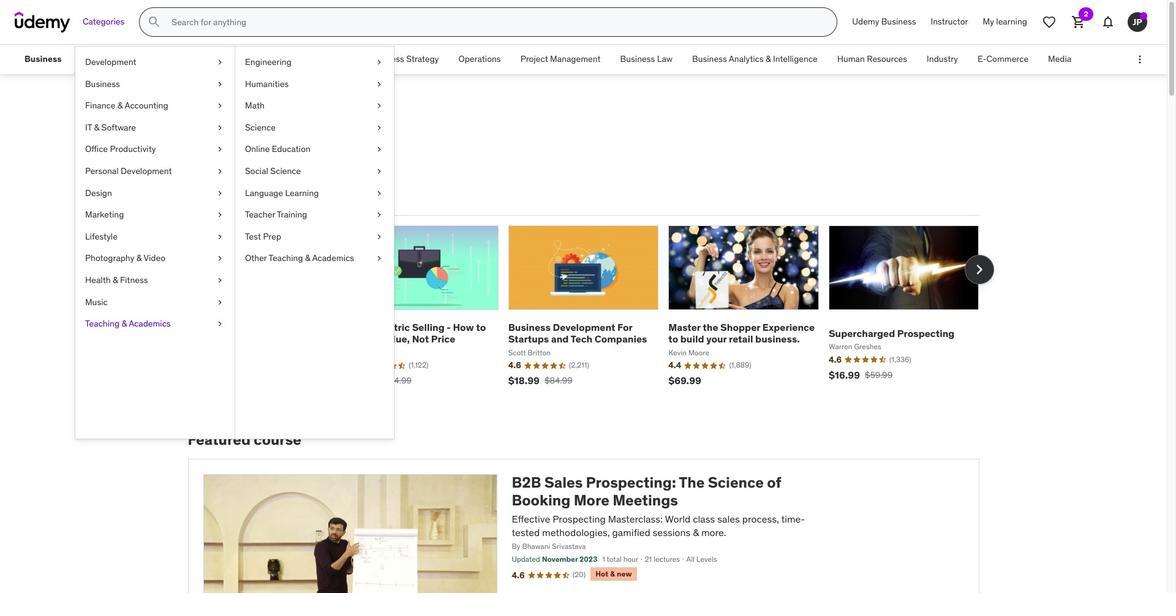 Task type: locate. For each thing, give the bounding box(es) containing it.
arrow pointing to subcategory menu links image
[[71, 45, 82, 74]]

& for it & software
[[94, 122, 99, 133]]

your
[[707, 333, 727, 345]]

sales right b2b
[[545, 473, 583, 492]]

business right "udemy"
[[882, 16, 917, 27]]

2 vertical spatial development
[[553, 321, 616, 334]]

business link
[[15, 45, 71, 74], [75, 73, 235, 95]]

& down music link
[[122, 318, 127, 329]]

& left 'video' on the left top
[[137, 253, 142, 264]]

to inside master the shopper experience to build your retail business.
[[669, 333, 679, 345]]

1 horizontal spatial academics
[[312, 253, 354, 264]]

courses to get you started
[[188, 156, 372, 175]]

xsmall image inside online education 'link'
[[375, 144, 384, 156]]

xsmall image inside language learning link
[[375, 187, 384, 199]]

science up online
[[245, 122, 276, 133]]

effective
[[512, 513, 551, 525]]

business up finance
[[85, 78, 120, 89]]

teacher
[[245, 209, 275, 220]]

social science link
[[235, 161, 394, 182]]

business link up accounting
[[75, 73, 235, 95]]

xsmall image for health & fitness
[[215, 275, 225, 287]]

xsmall image inside "marketing" link
[[215, 209, 225, 221]]

xsmall image inside lifestyle link
[[215, 231, 225, 243]]

xsmall image inside social science link
[[375, 165, 384, 177]]

xsmall image inside it & software link
[[215, 122, 225, 134]]

0 horizontal spatial business link
[[15, 45, 71, 74]]

0 horizontal spatial academics
[[129, 318, 171, 329]]

business left the analytics
[[693, 53, 727, 64]]

xsmall image inside finance & accounting link
[[215, 100, 225, 112]]

& right finance
[[118, 100, 123, 111]]

xsmall image inside personal development link
[[215, 165, 225, 177]]

xsmall image inside health & fitness link
[[215, 275, 225, 287]]

1 horizontal spatial prospecting
[[898, 327, 955, 339]]

law
[[658, 53, 673, 64]]

featured
[[188, 430, 251, 449]]

xsmall image inside office productivity link
[[215, 144, 225, 156]]

you have alerts image
[[1141, 12, 1148, 20]]

0 vertical spatial teaching
[[269, 253, 303, 264]]

xsmall image for teacher training
[[375, 209, 384, 221]]

business left the law
[[621, 53, 656, 64]]

prospecting inside the b2b sales prospecting: the science of booking more meetings effective prospecting masterclass: world class sales process, time- tested methodologies, gamified sessions & more. by bhawani srivastava
[[553, 513, 606, 525]]

all levels
[[687, 555, 718, 564]]

xsmall image inside the science link
[[375, 122, 384, 134]]

1 management from the left
[[259, 53, 310, 64]]

trending
[[267, 193, 308, 205]]

education
[[272, 144, 311, 155]]

updated
[[512, 555, 541, 564]]

teaching down prep
[[269, 253, 303, 264]]

most popular button
[[188, 185, 255, 214]]

jp
[[1134, 16, 1143, 27]]

jp link
[[1124, 7, 1153, 37]]

xsmall image inside teacher training link
[[375, 209, 384, 221]]

udemy business link
[[845, 7, 924, 37]]

office productivity
[[85, 144, 156, 155]]

management right project
[[551, 53, 601, 64]]

masterclass:
[[608, 513, 663, 525]]

xsmall image inside music link
[[215, 296, 225, 308]]

more
[[574, 491, 610, 510]]

science inside the b2b sales prospecting: the science of booking more meetings effective prospecting masterclass: world class sales process, time- tested methodologies, gamified sessions & more. by bhawani srivastava
[[708, 473, 764, 492]]

business.
[[756, 333, 800, 345]]

finance
[[85, 100, 116, 111]]

0 horizontal spatial teaching
[[85, 318, 120, 329]]

& right the analytics
[[766, 53, 771, 64]]

xsmall image for development
[[215, 56, 225, 68]]

academics down test prep link
[[312, 253, 354, 264]]

science link
[[235, 117, 394, 139]]

hour
[[624, 555, 639, 564]]

xsmall image inside the teaching & academics link
[[215, 318, 225, 330]]

udemy
[[853, 16, 880, 27]]

xsmall image inside other teaching & academics link
[[375, 253, 384, 265]]

1 vertical spatial prospecting
[[553, 513, 606, 525]]

and
[[552, 333, 569, 345]]

more subcategory menu links image
[[1135, 53, 1147, 66]]

xsmall image inside humanities link
[[375, 78, 384, 90]]

21
[[645, 555, 652, 564]]

courses up most popular
[[188, 156, 245, 175]]

xsmall image for science
[[375, 122, 384, 134]]

sales
[[718, 513, 740, 525]]

0 vertical spatial science
[[245, 122, 276, 133]]

xsmall image inside business link
[[215, 78, 225, 90]]

business left arrow pointing to subcategory menu links icon
[[25, 53, 62, 64]]

teaching down music
[[85, 318, 120, 329]]

value centric selling - how to sell on value, not price
[[348, 321, 486, 345]]

1 horizontal spatial teaching
[[269, 253, 303, 264]]

social science
[[245, 165, 301, 177]]

1 horizontal spatial sales
[[545, 473, 583, 492]]

marketing
[[85, 209, 124, 220]]

prep
[[263, 231, 281, 242]]

levels
[[697, 555, 718, 564]]

business left and
[[509, 321, 551, 334]]

prospecting inside carousel element
[[898, 327, 955, 339]]

& inside the teaching & academics link
[[122, 318, 127, 329]]

my learning
[[984, 16, 1028, 27]]

0 vertical spatial sales
[[188, 103, 239, 129]]

xsmall image for marketing
[[215, 209, 225, 221]]

master the shopper experience to build your retail business. link
[[669, 321, 815, 345]]

science up language learning at the top of page
[[271, 165, 301, 177]]

xsmall image for office productivity
[[215, 144, 225, 156]]

& inside the b2b sales prospecting: the science of booking more meetings effective prospecting masterclass: world class sales process, time- tested methodologies, gamified sessions & more. by bhawani srivastava
[[693, 527, 699, 539]]

business law
[[621, 53, 673, 64]]

0 vertical spatial prospecting
[[898, 327, 955, 339]]

updated november 2023
[[512, 555, 598, 564]]

0 horizontal spatial to
[[248, 156, 263, 175]]

xsmall image inside math link
[[375, 100, 384, 112]]

2 vertical spatial science
[[708, 473, 764, 492]]

academics down music link
[[129, 318, 171, 329]]

sales inside the b2b sales prospecting: the science of booking more meetings effective prospecting masterclass: world class sales process, time- tested methodologies, gamified sessions & more. by bhawani srivastava
[[545, 473, 583, 492]]

2 horizontal spatial to
[[669, 333, 679, 345]]

srivastava
[[552, 542, 586, 551]]

Search for anything text field
[[169, 12, 823, 32]]

& for finance & accounting
[[118, 100, 123, 111]]

engineering
[[245, 56, 292, 67]]

2 management from the left
[[551, 53, 601, 64]]

xsmall image inside test prep link
[[375, 231, 384, 243]]

sales left math
[[188, 103, 239, 129]]

0 horizontal spatial prospecting
[[553, 513, 606, 525]]

1 horizontal spatial business link
[[75, 73, 235, 95]]

trending button
[[264, 185, 311, 214]]

0 vertical spatial development
[[85, 56, 136, 67]]

math
[[245, 100, 265, 111]]

1 horizontal spatial management
[[551, 53, 601, 64]]

software
[[101, 122, 136, 133]]

& inside business analytics & intelligence link
[[766, 53, 771, 64]]

xsmall image inside photography & video link
[[215, 253, 225, 265]]

to left build
[[669, 333, 679, 345]]

& for health & fitness
[[113, 275, 118, 286]]

science up sales
[[708, 473, 764, 492]]

to down online
[[248, 156, 263, 175]]

xsmall image inside design link
[[215, 187, 225, 199]]

xsmall image for language learning
[[375, 187, 384, 199]]

& inside finance & accounting link
[[118, 100, 123, 111]]

business link down udemy image
[[15, 45, 71, 74]]

4.6
[[512, 570, 525, 581]]

business inside business analytics & intelligence link
[[693, 53, 727, 64]]

xsmall image for design
[[215, 187, 225, 199]]

notifications image
[[1102, 15, 1116, 29]]

startups
[[509, 333, 549, 345]]

development inside personal development link
[[121, 165, 172, 177]]

& for hot & new
[[611, 569, 616, 579]]

centric
[[376, 321, 410, 334]]

development inside business development for startups and tech companies
[[553, 321, 616, 334]]

1 vertical spatial development
[[121, 165, 172, 177]]

courses
[[243, 103, 323, 129], [188, 156, 245, 175]]

sell
[[348, 333, 366, 345]]

personal
[[85, 165, 119, 177]]

& inside health & fitness link
[[113, 275, 118, 286]]

business inside the 'udemy business' link
[[882, 16, 917, 27]]

& inside photography & video link
[[137, 253, 142, 264]]

media link
[[1039, 45, 1082, 74]]

e-commerce
[[978, 53, 1029, 64]]

teaching
[[269, 253, 303, 264], [85, 318, 120, 329]]

& right hot
[[611, 569, 616, 579]]

xsmall image inside engineering "link"
[[375, 56, 384, 68]]

1 vertical spatial sales
[[545, 473, 583, 492]]

teacher training link
[[235, 204, 394, 226]]

2023
[[580, 555, 598, 564]]

to inside value centric selling - how to sell on value, not price
[[476, 321, 486, 334]]

xsmall image for business
[[215, 78, 225, 90]]

management
[[259, 53, 310, 64], [551, 53, 601, 64]]

business
[[882, 16, 917, 27], [25, 53, 62, 64], [370, 53, 405, 64], [621, 53, 656, 64], [693, 53, 727, 64], [85, 78, 120, 89], [509, 321, 551, 334]]

& inside other teaching & academics link
[[305, 253, 311, 264]]

xsmall image
[[215, 56, 225, 68], [215, 78, 225, 90], [215, 100, 225, 112], [215, 144, 225, 156], [215, 165, 225, 177], [375, 187, 384, 199], [215, 209, 225, 221], [215, 231, 225, 243], [375, 231, 384, 243], [215, 253, 225, 265], [375, 253, 384, 265], [215, 275, 225, 287], [215, 318, 225, 330]]

sessions
[[653, 527, 691, 539]]

hot
[[596, 569, 609, 579]]

& inside it & software link
[[94, 122, 99, 133]]

& down class
[[693, 527, 699, 539]]

photography & video
[[85, 253, 166, 264]]

language
[[245, 187, 283, 198]]

experience
[[763, 321, 815, 334]]

design link
[[75, 182, 235, 204]]

management up humanities
[[259, 53, 310, 64]]

& right health
[[113, 275, 118, 286]]

business law link
[[611, 45, 683, 74]]

1 horizontal spatial to
[[476, 321, 486, 334]]

instructor link
[[924, 7, 976, 37]]

media
[[1049, 53, 1072, 64]]

instructor
[[931, 16, 969, 27]]

0 vertical spatial courses
[[243, 103, 323, 129]]

business left "strategy" at the top left of the page
[[370, 53, 405, 64]]

project management link
[[511, 45, 611, 74]]

language learning
[[245, 187, 319, 198]]

xsmall image
[[375, 56, 384, 68], [375, 78, 384, 90], [375, 100, 384, 112], [215, 122, 225, 134], [375, 122, 384, 134], [375, 144, 384, 156], [375, 165, 384, 177], [215, 187, 225, 199], [375, 209, 384, 221], [215, 296, 225, 308]]

0 horizontal spatial management
[[259, 53, 310, 64]]

& right it
[[94, 122, 99, 133]]

by
[[512, 542, 521, 551]]

xsmall image inside development link
[[215, 56, 225, 68]]

& down test prep link
[[305, 253, 311, 264]]

to right how
[[476, 321, 486, 334]]

courses up online education
[[243, 103, 323, 129]]

shopping cart with 2 items image
[[1072, 15, 1087, 29]]

featured course
[[188, 430, 302, 449]]

supercharged prospecting
[[829, 327, 955, 339]]

submit search image
[[147, 15, 162, 29]]



Task type: vqa. For each thing, say whether or not it's contained in the screenshot.
It Certifications
no



Task type: describe. For each thing, give the bounding box(es) containing it.
online education link
[[235, 139, 394, 161]]

of
[[768, 473, 782, 492]]

most
[[190, 193, 214, 205]]

it & software link
[[75, 117, 235, 139]]

value
[[348, 321, 374, 334]]

meetings
[[613, 491, 679, 510]]

language learning link
[[235, 182, 394, 204]]

world
[[665, 513, 691, 525]]

& for teaching & academics
[[122, 318, 127, 329]]

strategy
[[407, 53, 439, 64]]

you
[[293, 156, 318, 175]]

booking
[[512, 491, 571, 510]]

started
[[321, 156, 372, 175]]

photography & video link
[[75, 248, 235, 270]]

learning
[[285, 187, 319, 198]]

project management
[[521, 53, 601, 64]]

0 vertical spatial academics
[[312, 253, 354, 264]]

november
[[542, 555, 578, 564]]

most popular
[[190, 193, 252, 205]]

e-
[[978, 53, 987, 64]]

it & software
[[85, 122, 136, 133]]

communication
[[179, 53, 239, 64]]

supercharged
[[829, 327, 896, 339]]

xsmall image for online education
[[375, 144, 384, 156]]

not
[[412, 333, 429, 345]]

teaching & academics
[[85, 318, 171, 329]]

course
[[254, 430, 302, 449]]

humanities
[[245, 78, 289, 89]]

xsmall image for personal development
[[215, 165, 225, 177]]

sales courses
[[188, 103, 323, 129]]

all
[[687, 555, 695, 564]]

prospecting:
[[586, 473, 677, 492]]

human resources
[[838, 53, 908, 64]]

1 vertical spatial science
[[271, 165, 301, 177]]

teaching & academics link
[[75, 313, 235, 335]]

communication link
[[169, 45, 249, 74]]

lifestyle
[[85, 231, 118, 242]]

test prep
[[245, 231, 281, 242]]

development link
[[75, 51, 235, 73]]

carousel element
[[188, 225, 995, 402]]

0 horizontal spatial sales
[[188, 103, 239, 129]]

tech
[[571, 333, 593, 345]]

wishlist image
[[1043, 15, 1057, 29]]

xsmall image for photography & video
[[215, 253, 225, 265]]

for
[[618, 321, 633, 334]]

training
[[277, 209, 307, 220]]

other
[[245, 253, 267, 264]]

it
[[85, 122, 92, 133]]

udemy image
[[15, 12, 70, 32]]

business inside business development for startups and tech companies
[[509, 321, 551, 334]]

next image
[[970, 260, 990, 279]]

xsmall image for humanities
[[375, 78, 384, 90]]

supercharged prospecting link
[[829, 327, 955, 339]]

price
[[431, 333, 456, 345]]

1 vertical spatial courses
[[188, 156, 245, 175]]

xsmall image for engineering
[[375, 56, 384, 68]]

business analytics & intelligence link
[[683, 45, 828, 74]]

& for photography & video
[[137, 253, 142, 264]]

business inside business strategy link
[[370, 53, 405, 64]]

development inside development link
[[85, 56, 136, 67]]

lectures
[[654, 555, 681, 564]]

my learning link
[[976, 7, 1035, 37]]

1 total hour
[[603, 555, 639, 564]]

xsmall image for teaching & academics
[[215, 318, 225, 330]]

operations
[[459, 53, 501, 64]]

total
[[607, 555, 622, 564]]

b2b sales prospecting: the science of booking more meetings effective prospecting masterclass: world class sales process, time- tested methodologies, gamified sessions & more. by bhawani srivastava
[[512, 473, 806, 551]]

analytics
[[729, 53, 764, 64]]

xsmall image for test prep
[[375, 231, 384, 243]]

math link
[[235, 95, 394, 117]]

hot & new
[[596, 569, 632, 579]]

popular
[[216, 193, 252, 205]]

test prep link
[[235, 226, 394, 248]]

development for business
[[553, 321, 616, 334]]

xsmall image for math
[[375, 100, 384, 112]]

2
[[1085, 9, 1089, 18]]

management link
[[249, 45, 319, 74]]

selling
[[412, 321, 445, 334]]

other teaching & academics
[[245, 253, 354, 264]]

tested
[[512, 527, 540, 539]]

xsmall image for music
[[215, 296, 225, 308]]

xsmall image for lifestyle
[[215, 231, 225, 243]]

business development for startups and tech companies
[[509, 321, 648, 345]]

time-
[[782, 513, 806, 525]]

office
[[85, 144, 108, 155]]

development for personal
[[121, 165, 172, 177]]

retail
[[729, 333, 754, 345]]

master the shopper experience to build your retail business.
[[669, 321, 815, 345]]

1 vertical spatial teaching
[[85, 318, 120, 329]]

class
[[693, 513, 716, 525]]

udemy business
[[853, 16, 917, 27]]

value centric selling - how to sell on value, not price link
[[348, 321, 486, 345]]

intelligence
[[774, 53, 818, 64]]

music link
[[75, 291, 235, 313]]

commerce
[[987, 53, 1029, 64]]

xsmall image for other teaching & academics
[[375, 253, 384, 265]]

project
[[521, 53, 548, 64]]

entrepreneurship
[[92, 53, 159, 64]]

online education
[[245, 144, 311, 155]]

office productivity link
[[75, 139, 235, 161]]

personal development
[[85, 165, 172, 177]]

design
[[85, 187, 112, 198]]

the
[[703, 321, 719, 334]]

1 vertical spatial academics
[[129, 318, 171, 329]]

business inside business law link
[[621, 53, 656, 64]]

(20)
[[573, 570, 586, 579]]

xsmall image for finance & accounting
[[215, 100, 225, 112]]

productivity
[[110, 144, 156, 155]]

e-commerce link
[[968, 45, 1039, 74]]

xsmall image for social science
[[375, 165, 384, 177]]

industry
[[927, 53, 959, 64]]

xsmall image for it & software
[[215, 122, 225, 134]]

music
[[85, 296, 108, 307]]

human
[[838, 53, 865, 64]]



